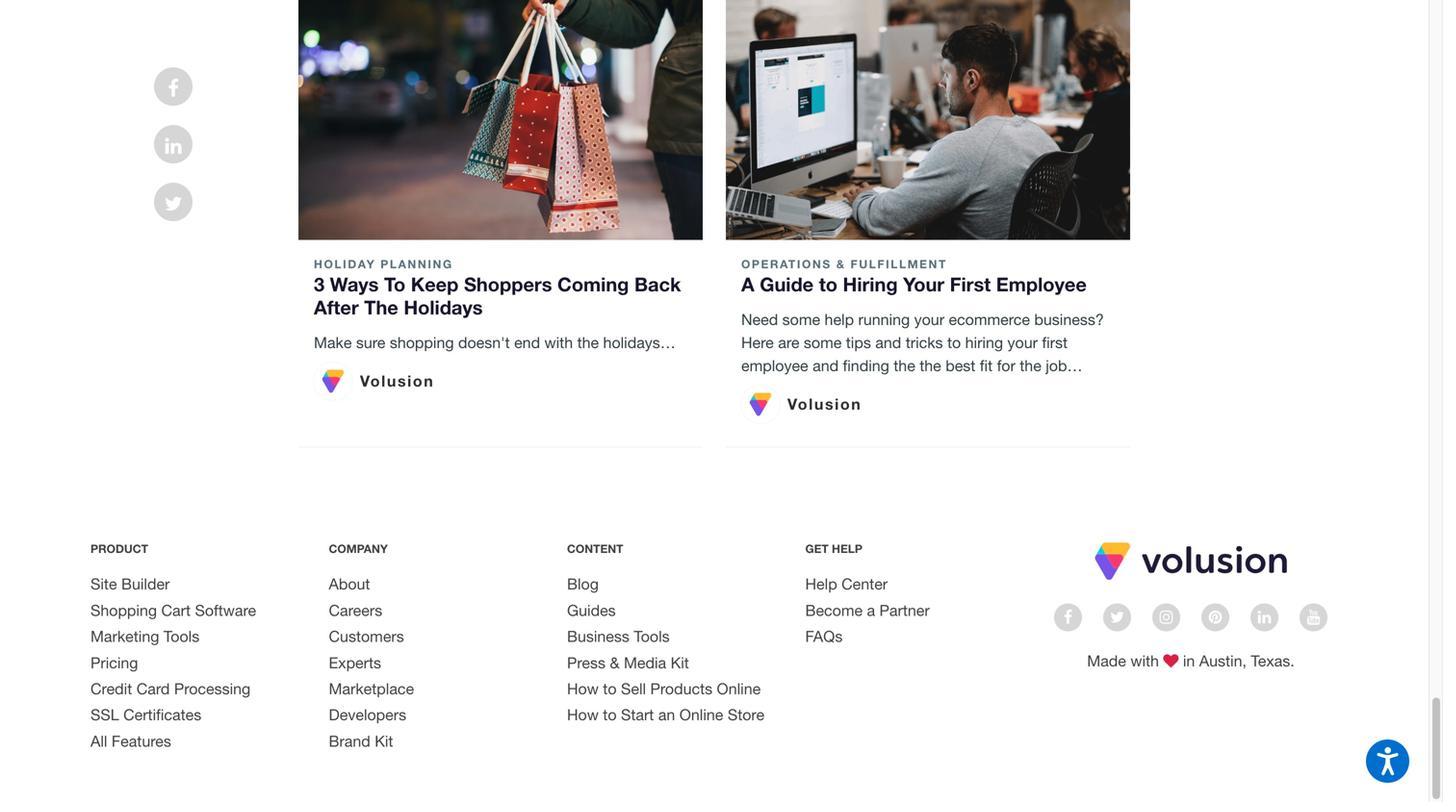 Task type: describe. For each thing, give the bounding box(es) containing it.
pricing link
[[91, 654, 138, 672]]

make sure shopping doesn't end with the holidays…
[[314, 334, 676, 352]]

1 vertical spatial some
[[804, 334, 842, 352]]

processing
[[174, 681, 251, 698]]

follow volusion on youtube image
[[1307, 610, 1320, 626]]

sure
[[356, 334, 386, 352]]

& inside the operations & fulfillment a guide to hiring your first employee
[[836, 257, 846, 271]]

texas.
[[1251, 653, 1295, 671]]

builder
[[121, 576, 170, 594]]

volusion for to
[[360, 372, 435, 391]]

developers
[[329, 707, 406, 725]]

tools inside site builder shopping cart software marketing tools pricing credit card processing ssl certificates all features
[[164, 628, 199, 646]]

operations & fulfillment a guide to hiring your first employee
[[741, 257, 1087, 296]]

employee
[[741, 357, 808, 375]]

1 horizontal spatial with
[[1131, 653, 1159, 671]]

shoppers
[[464, 273, 552, 296]]

brand
[[329, 733, 370, 751]]

kit for brand
[[375, 733, 393, 751]]

content
[[567, 543, 623, 556]]

hiring
[[965, 334, 1003, 352]]

product
[[91, 543, 148, 556]]

get help
[[805, 543, 863, 556]]

an
[[658, 707, 675, 725]]

experts
[[329, 654, 381, 672]]

first
[[1042, 334, 1068, 352]]

customers
[[329, 628, 404, 646]]

coming
[[557, 273, 629, 296]]

ecommerce software by volusion image
[[1092, 541, 1290, 583]]

0 vertical spatial help
[[832, 543, 863, 556]]

sell
[[621, 681, 646, 698]]

need
[[741, 311, 778, 329]]

0 vertical spatial some
[[782, 311, 820, 329]]

software
[[195, 602, 256, 620]]

careers link
[[329, 602, 382, 620]]

press
[[567, 654, 606, 672]]

press & media kit link
[[567, 654, 689, 672]]

kit for media
[[671, 654, 689, 672]]

0 horizontal spatial your
[[914, 311, 945, 329]]

help inside the help center become a partner faqs
[[805, 576, 837, 594]]

make
[[314, 334, 352, 352]]

linkedin image
[[165, 137, 182, 156]]

business
[[567, 628, 630, 646]]

site builder shopping cart software marketing tools pricing credit card processing ssl certificates all features
[[91, 576, 256, 751]]

careers
[[329, 602, 382, 620]]

1 how from the top
[[567, 681, 599, 698]]

marketing
[[91, 628, 159, 646]]

about
[[329, 576, 370, 594]]

holidays
[[404, 296, 483, 319]]

finding
[[843, 357, 889, 375]]

your
[[903, 273, 945, 296]]

help center become a partner faqs
[[805, 576, 930, 646]]

business?
[[1034, 311, 1104, 329]]

fit
[[980, 357, 993, 375]]

site builder link
[[91, 576, 170, 594]]

2 how from the top
[[567, 707, 599, 725]]

holiday
[[314, 257, 376, 271]]

1 horizontal spatial and
[[875, 334, 901, 352]]

0 horizontal spatial and
[[813, 357, 839, 375]]

card
[[136, 681, 170, 698]]

in austin, texas.
[[1179, 653, 1295, 671]]

tips
[[846, 334, 871, 352]]

1 vertical spatial your
[[1008, 334, 1038, 352]]

get
[[805, 543, 829, 556]]

blog link
[[567, 576, 599, 594]]

all features link
[[91, 733, 171, 751]]

end
[[514, 334, 540, 352]]

pricing
[[91, 654, 138, 672]]

employee
[[996, 273, 1087, 296]]

follow volusion on pinterest image
[[1209, 610, 1222, 626]]

faqs link
[[805, 628, 843, 646]]

& inside 'blog guides business tools press & media kit how to sell products online how to start an online store'
[[610, 654, 620, 672]]

faqs
[[805, 628, 843, 646]]

1 vertical spatial online
[[679, 707, 723, 725]]

help
[[825, 311, 854, 329]]

keep
[[411, 273, 459, 296]]

become
[[805, 602, 863, 620]]

open accessibe: accessibility options, statement and help image
[[1377, 748, 1399, 776]]

heart image
[[1163, 654, 1179, 670]]

hiring
[[843, 273, 898, 296]]

tools inside 'blog guides business tools press & media kit how to sell products online how to start an online store'
[[634, 628, 670, 646]]

developers link
[[329, 707, 406, 725]]

experts link
[[329, 654, 381, 672]]

the
[[364, 296, 398, 319]]

follow volusion on facebook image
[[1064, 610, 1073, 626]]

to left start
[[603, 707, 617, 725]]

guides
[[567, 602, 616, 620]]

doesn't
[[458, 334, 510, 352]]

all
[[91, 733, 107, 751]]

holiday planning 3 ways to keep shoppers coming back after the holidays
[[314, 257, 681, 319]]

shopping
[[91, 602, 157, 620]]

blog
[[567, 576, 599, 594]]



Task type: locate. For each thing, give the bounding box(es) containing it.
tools up media at bottom left
[[634, 628, 670, 646]]

0 vertical spatial with
[[544, 334, 573, 352]]

shopping cart software link
[[91, 602, 256, 620]]

1 vertical spatial how
[[567, 707, 599, 725]]

your up for
[[1008, 334, 1038, 352]]

1 horizontal spatial tools
[[634, 628, 670, 646]]

and left the finding
[[813, 357, 839, 375]]

kit inside about careers customers experts marketplace developers brand kit
[[375, 733, 393, 751]]

ecommerce
[[949, 311, 1030, 329]]

tools down cart
[[164, 628, 199, 646]]

to up "help"
[[819, 273, 838, 296]]

2 tools from the left
[[634, 628, 670, 646]]

1 horizontal spatial &
[[836, 257, 846, 271]]

1 horizontal spatial volusion link
[[741, 386, 862, 424]]

guide
[[760, 273, 814, 296]]

volusion link down employee
[[741, 386, 862, 424]]

austin,
[[1199, 653, 1247, 671]]

to left "sell"
[[603, 681, 617, 698]]

kit up products
[[671, 654, 689, 672]]

volusion down shopping
[[360, 372, 435, 391]]

some up are on the top right of the page
[[782, 311, 820, 329]]

& up hiring
[[836, 257, 846, 271]]

after
[[314, 296, 359, 319]]

help center link
[[805, 576, 888, 594]]

center
[[842, 576, 888, 594]]

media
[[624, 654, 666, 672]]

1 vertical spatial kit
[[375, 733, 393, 751]]

volusion link down sure
[[314, 363, 435, 401]]

made
[[1087, 653, 1126, 671]]

become a partner link
[[805, 602, 930, 620]]

kit inside 'blog guides business tools press & media kit how to sell products online how to start an online store'
[[671, 654, 689, 672]]

0 vertical spatial your
[[914, 311, 945, 329]]

kit down developers on the left of page
[[375, 733, 393, 751]]

how to start an online store link
[[567, 707, 765, 725]]

marketplace link
[[329, 681, 414, 698]]

1 vertical spatial help
[[805, 576, 837, 594]]

0 horizontal spatial volusion
[[360, 372, 435, 391]]

1 vertical spatial &
[[610, 654, 620, 672]]

here
[[741, 334, 774, 352]]

1 horizontal spatial volusion
[[788, 395, 862, 414]]

how
[[567, 681, 599, 698], [567, 707, 599, 725]]

0 horizontal spatial kit
[[375, 733, 393, 751]]

brand kit link
[[329, 733, 393, 751]]

first
[[950, 273, 991, 296]]

0 horizontal spatial with
[[544, 334, 573, 352]]

products
[[650, 681, 713, 698]]

for
[[997, 357, 1016, 375]]

0 vertical spatial how
[[567, 681, 599, 698]]

&
[[836, 257, 846, 271], [610, 654, 620, 672]]

0 horizontal spatial tools
[[164, 628, 199, 646]]

follow volusion on twitter image
[[1110, 610, 1125, 626]]

0 vertical spatial and
[[875, 334, 901, 352]]

to inside the operations & fulfillment a guide to hiring your first employee
[[819, 273, 838, 296]]

and
[[875, 334, 901, 352], [813, 357, 839, 375]]

1 vertical spatial and
[[813, 357, 839, 375]]

back
[[634, 273, 681, 296]]

your
[[914, 311, 945, 329], [1008, 334, 1038, 352]]

the
[[577, 334, 599, 352], [894, 357, 915, 375], [920, 357, 941, 375], [1020, 357, 1042, 375]]

marketing tools link
[[91, 628, 199, 646]]

about link
[[329, 576, 370, 594]]

need some help running your ecommerce business? here are some tips and tricks to hiring your first employee and finding the the best fit for the job…
[[741, 311, 1104, 375]]

follow volusion on linkedin image
[[1258, 610, 1271, 626]]

some
[[782, 311, 820, 329], [804, 334, 842, 352]]

some down "help"
[[804, 334, 842, 352]]

made with
[[1087, 653, 1163, 671]]

tools
[[164, 628, 199, 646], [634, 628, 670, 646]]

volusion for guide
[[788, 395, 862, 414]]

tricks
[[906, 334, 943, 352]]

online down products
[[679, 707, 723, 725]]

to inside need some help running your ecommerce business? here are some tips and tricks to hiring your first employee and finding the the best fit for the job…
[[947, 334, 961, 352]]

volusion link
[[314, 363, 435, 401], [741, 386, 862, 424]]

1 tools from the left
[[164, 628, 199, 646]]

in
[[1183, 653, 1195, 671]]

help up become
[[805, 576, 837, 594]]

1 vertical spatial with
[[1131, 653, 1159, 671]]

with left heart image
[[1131, 653, 1159, 671]]

customers link
[[329, 628, 404, 646]]

store
[[728, 707, 765, 725]]

ways
[[330, 273, 379, 296]]

partner
[[880, 602, 930, 620]]

volusion link for to
[[314, 363, 435, 401]]

follow volusion on instagram image
[[1160, 610, 1173, 626]]

1 horizontal spatial kit
[[671, 654, 689, 672]]

site
[[91, 576, 117, 594]]

company
[[329, 543, 388, 556]]

guides link
[[567, 602, 616, 620]]

0 horizontal spatial &
[[610, 654, 620, 672]]

how to sell products online link
[[567, 681, 761, 698]]

ssl certificates link
[[91, 707, 201, 725]]

operations
[[741, 257, 832, 271]]

3
[[314, 273, 325, 296]]

start
[[621, 707, 654, 725]]

business tools link
[[567, 628, 670, 646]]

volusion down the finding
[[788, 395, 862, 414]]

facebook image
[[168, 79, 179, 98]]

with
[[544, 334, 573, 352], [1131, 653, 1159, 671]]

0 vertical spatial &
[[836, 257, 846, 271]]

1 horizontal spatial your
[[1008, 334, 1038, 352]]

volusion link for guide
[[741, 386, 862, 424]]

job…
[[1046, 357, 1083, 375]]

holidays…
[[603, 334, 676, 352]]

twitter image
[[164, 194, 182, 214]]

shopping
[[390, 334, 454, 352]]

with right end
[[544, 334, 573, 352]]

0 horizontal spatial volusion link
[[314, 363, 435, 401]]

features
[[112, 733, 171, 751]]

to up best
[[947, 334, 961, 352]]

about careers customers experts marketplace developers brand kit
[[329, 576, 414, 751]]

0 vertical spatial volusion
[[360, 372, 435, 391]]

a
[[741, 273, 755, 296]]

credit card processing link
[[91, 681, 251, 698]]

help right get
[[832, 543, 863, 556]]

& down the "business tools" link
[[610, 654, 620, 672]]

0 vertical spatial online
[[717, 681, 761, 698]]

running
[[858, 311, 910, 329]]

and down running in the right top of the page
[[875, 334, 901, 352]]

online
[[717, 681, 761, 698], [679, 707, 723, 725]]

certificates
[[123, 707, 201, 725]]

1 vertical spatial volusion
[[788, 395, 862, 414]]

online up store
[[717, 681, 761, 698]]

planning
[[381, 257, 453, 271]]

to
[[384, 273, 406, 296]]

marketplace
[[329, 681, 414, 698]]

your up tricks
[[914, 311, 945, 329]]

kit
[[671, 654, 689, 672], [375, 733, 393, 751]]

0 vertical spatial kit
[[671, 654, 689, 672]]

best
[[946, 357, 976, 375]]



Task type: vqa. For each thing, say whether or not it's contained in the screenshot.
the promote their Facebook page link in the top of the page
no



